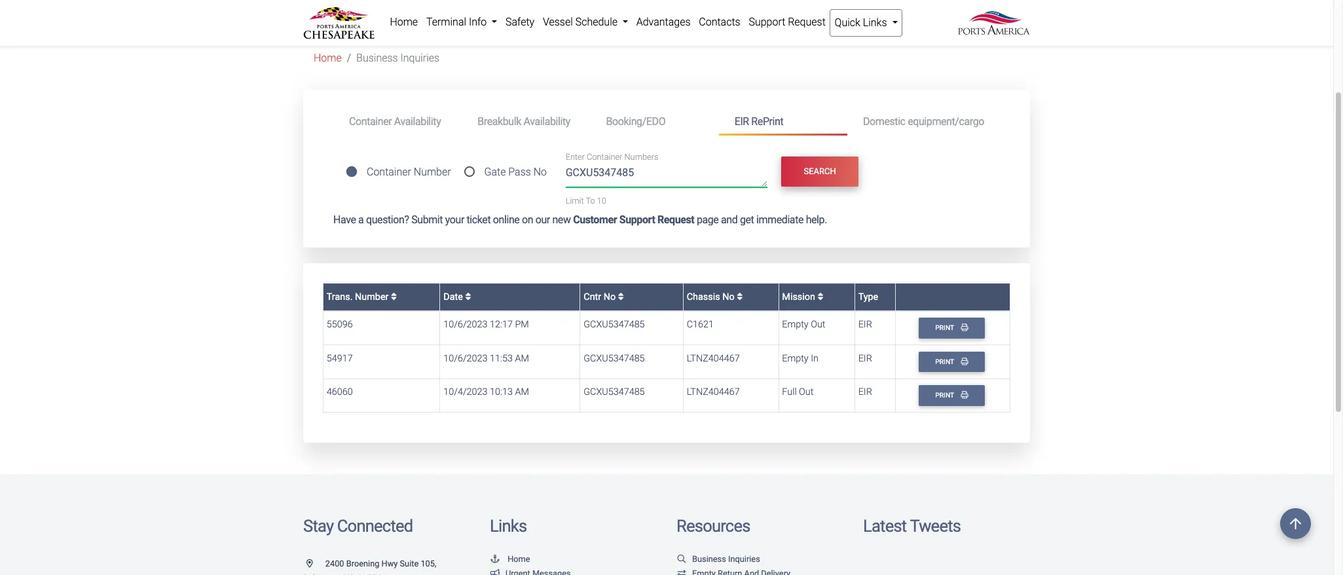 Task type: vqa. For each thing, say whether or not it's contained in the screenshot.


Task type: describe. For each thing, give the bounding box(es) containing it.
print for empty out
[[936, 324, 956, 332]]

terminal info
[[426, 16, 490, 28]]

empty out
[[782, 319, 826, 330]]

10
[[597, 196, 607, 206]]

quick links link
[[830, 9, 903, 37]]

help.
[[806, 214, 827, 226]]

0 horizontal spatial no
[[534, 166, 547, 178]]

enter container numbers
[[566, 152, 659, 162]]

info
[[469, 16, 487, 28]]

customer
[[573, 214, 617, 226]]

home for middle the home link
[[314, 52, 342, 64]]

numbers
[[625, 152, 659, 162]]

vessel schedule
[[543, 16, 620, 28]]

stay connected
[[303, 516, 413, 536]]

0 horizontal spatial business
[[356, 52, 398, 64]]

print link for empty in
[[919, 352, 986, 372]]

1 vertical spatial links
[[490, 516, 527, 536]]

pm
[[515, 319, 529, 330]]

eir reprint
[[735, 115, 784, 127]]

breakbulk
[[478, 115, 521, 127]]

out for empty out
[[811, 319, 826, 330]]

eir for empty out
[[859, 319, 873, 330]]

support request link
[[745, 9, 830, 35]]

gcxu5347485 for 10/6/2023 11:53 am
[[584, 353, 645, 364]]

46060
[[327, 387, 353, 398]]

support request
[[749, 16, 826, 28]]

1 horizontal spatial home link
[[386, 9, 422, 35]]

advantages
[[637, 16, 691, 28]]

date link
[[444, 291, 471, 302]]

limit to 10
[[566, 196, 607, 206]]

sort image for trans. number
[[391, 292, 397, 301]]

hwy
[[382, 559, 398, 569]]

chassis no link
[[687, 291, 743, 302]]

anchor image
[[490, 556, 501, 564]]

empty in
[[782, 353, 819, 364]]

print for empty in
[[936, 358, 956, 366]]

enter
[[566, 152, 585, 162]]

no for chassis no
[[723, 291, 735, 302]]

search image
[[677, 556, 687, 564]]

question?
[[366, 214, 409, 226]]

page
[[697, 214, 719, 226]]

empty for empty out
[[782, 319, 809, 330]]

number for trans. number
[[355, 291, 389, 302]]

resources
[[677, 516, 751, 536]]

booking/edo link
[[591, 110, 719, 134]]

105,
[[421, 559, 437, 569]]

container number
[[367, 166, 451, 178]]

availability for breakbulk availability
[[524, 115, 571, 127]]

am for 10/4/2023 10:13 am
[[515, 387, 529, 398]]

go to top image
[[1281, 508, 1312, 539]]

full
[[782, 387, 797, 398]]

type
[[859, 291, 879, 302]]

54917
[[327, 353, 353, 364]]

Enter Container Numbers text field
[[566, 165, 768, 187]]

10/4/2023
[[444, 387, 488, 398]]

baltimore,
[[303, 573, 341, 575]]

reprint
[[752, 115, 784, 127]]

online
[[493, 214, 520, 226]]

latest tweets
[[864, 516, 961, 536]]

2400 broening hwy suite 105, baltimore, md 21224
[[303, 559, 437, 575]]

10/6/2023 for 10/6/2023 12:17 pm
[[444, 319, 488, 330]]

container availability
[[349, 115, 441, 127]]

connected
[[337, 516, 413, 536]]

breakbulk availability link
[[462, 110, 591, 134]]

domestic equipment/cargo
[[863, 115, 985, 127]]

breakbulk availability
[[478, 115, 571, 127]]

1 horizontal spatial links
[[863, 16, 887, 29]]

eir for full out
[[859, 387, 873, 398]]

sort image for date
[[465, 292, 471, 301]]

safety
[[506, 16, 535, 28]]

print image for full out
[[961, 391, 969, 399]]

1 horizontal spatial business inquiries
[[693, 554, 761, 564]]

2400
[[325, 559, 344, 569]]

10/4/2023 10:13 am
[[444, 387, 529, 398]]

search
[[804, 167, 836, 176]]

search button
[[782, 157, 859, 187]]

our
[[536, 214, 550, 226]]

1 vertical spatial business
[[693, 554, 726, 564]]

10/6/2023 11:53 am
[[444, 353, 529, 364]]

a
[[358, 214, 364, 226]]

domestic equipment/cargo link
[[848, 110, 1000, 134]]

ltnz404467 for full
[[687, 387, 740, 398]]

contacts
[[699, 16, 741, 28]]

c1621
[[687, 319, 714, 330]]

0 vertical spatial request
[[788, 16, 826, 28]]

eir reprint link
[[719, 110, 848, 136]]

contacts link
[[695, 9, 745, 35]]

home for the home link to the middle
[[390, 16, 418, 28]]

exchange image
[[677, 570, 687, 575]]

container availability link
[[333, 110, 462, 134]]



Task type: locate. For each thing, give the bounding box(es) containing it.
sort image
[[465, 292, 471, 301], [618, 292, 624, 301]]

1 10/6/2023 from the top
[[444, 319, 488, 330]]

1 vertical spatial home
[[314, 52, 342, 64]]

equipment/cargo
[[908, 115, 985, 127]]

eir
[[735, 115, 749, 127], [859, 319, 873, 330], [859, 353, 873, 364], [859, 387, 873, 398]]

ticket
[[467, 214, 491, 226]]

print image
[[961, 324, 969, 331], [961, 391, 969, 399]]

am for 10/6/2023 11:53 am
[[515, 353, 529, 364]]

print image
[[961, 358, 969, 365]]

schedule
[[576, 16, 618, 28]]

2 vertical spatial print link
[[919, 386, 986, 406]]

number
[[414, 166, 451, 178], [355, 291, 389, 302]]

trans.
[[327, 291, 353, 302]]

2 availability from the left
[[524, 115, 571, 127]]

2 vertical spatial gcxu5347485
[[584, 387, 645, 398]]

am
[[515, 353, 529, 364], [515, 387, 529, 398]]

suite
[[400, 559, 419, 569]]

10:13
[[490, 387, 513, 398]]

print image for empty out
[[961, 324, 969, 331]]

chassis no
[[687, 291, 737, 302]]

links up anchor image
[[490, 516, 527, 536]]

out right full
[[799, 387, 814, 398]]

2 horizontal spatial home
[[508, 554, 530, 564]]

print link for full out
[[919, 386, 986, 406]]

0 horizontal spatial business inquiries
[[356, 52, 440, 64]]

1 vertical spatial 10/6/2023
[[444, 353, 488, 364]]

broening
[[346, 559, 380, 569]]

2 vertical spatial print
[[936, 391, 956, 400]]

2400 broening hwy suite 105, baltimore, md 21224 link
[[303, 559, 437, 575]]

print image up print icon
[[961, 324, 969, 331]]

1 vertical spatial print image
[[961, 391, 969, 399]]

links
[[863, 16, 887, 29], [490, 516, 527, 536]]

out down mission link at the right bottom of the page
[[811, 319, 826, 330]]

availability up the container number
[[394, 115, 441, 127]]

no right cntr
[[604, 291, 616, 302]]

1 horizontal spatial no
[[604, 291, 616, 302]]

sort image right trans.
[[391, 292, 397, 301]]

0 vertical spatial business
[[356, 52, 398, 64]]

1 vertical spatial print
[[936, 358, 956, 366]]

am right 11:53
[[515, 353, 529, 364]]

1 sort image from the left
[[465, 292, 471, 301]]

0 vertical spatial am
[[515, 353, 529, 364]]

2 sort image from the left
[[618, 292, 624, 301]]

business inquiries down resources
[[693, 554, 761, 564]]

0 vertical spatial print
[[936, 324, 956, 332]]

ltnz404467
[[687, 353, 740, 364], [687, 387, 740, 398]]

full out
[[782, 387, 814, 398]]

ltnz404467 for empty
[[687, 353, 740, 364]]

1 vertical spatial business inquiries
[[693, 554, 761, 564]]

1 horizontal spatial number
[[414, 166, 451, 178]]

0 horizontal spatial request
[[658, 214, 695, 226]]

quick
[[835, 16, 861, 29]]

1 vertical spatial container
[[587, 152, 623, 162]]

10/6/2023 for 10/6/2023 11:53 am
[[444, 353, 488, 364]]

0 horizontal spatial home link
[[314, 52, 342, 64]]

1 vertical spatial out
[[799, 387, 814, 398]]

sort image inside "cntr no" "link"
[[618, 292, 624, 301]]

no for cntr no
[[604, 291, 616, 302]]

trans. number link
[[327, 291, 397, 302]]

mission link
[[782, 291, 824, 302]]

limit
[[566, 196, 584, 206]]

chassis
[[687, 291, 720, 302]]

sort image up empty out
[[818, 292, 824, 301]]

10/6/2023 up 10/4/2023
[[444, 353, 488, 364]]

cntr no link
[[584, 291, 624, 302]]

safety link
[[502, 9, 539, 35]]

0 vertical spatial inquiries
[[401, 52, 440, 64]]

10/6/2023 12:17 pm
[[444, 319, 529, 330]]

1 sort image from the left
[[391, 292, 397, 301]]

11:53
[[490, 353, 513, 364]]

container for container number
[[367, 166, 411, 178]]

new
[[553, 214, 571, 226]]

2 print from the top
[[936, 358, 956, 366]]

links right the quick
[[863, 16, 887, 29]]

availability for container availability
[[394, 115, 441, 127]]

2 vertical spatial home link
[[490, 554, 530, 564]]

0 vertical spatial out
[[811, 319, 826, 330]]

cntr no
[[584, 291, 618, 302]]

2 gcxu5347485 from the top
[[584, 353, 645, 364]]

print
[[936, 324, 956, 332], [936, 358, 956, 366], [936, 391, 956, 400]]

0 vertical spatial 10/6/2023
[[444, 319, 488, 330]]

inquiries down resources
[[729, 554, 761, 564]]

eir for empty in
[[859, 353, 873, 364]]

get
[[740, 214, 754, 226]]

0 vertical spatial number
[[414, 166, 451, 178]]

request
[[788, 16, 826, 28], [658, 214, 695, 226]]

business
[[356, 52, 398, 64], [693, 554, 726, 564]]

0 vertical spatial home link
[[386, 9, 422, 35]]

1 vertical spatial ltnz404467
[[687, 387, 740, 398]]

1 vertical spatial gcxu5347485
[[584, 353, 645, 364]]

10/6/2023 down date link
[[444, 319, 488, 330]]

0 vertical spatial print link
[[919, 318, 986, 339]]

number right trans.
[[355, 291, 389, 302]]

inquiries
[[401, 52, 440, 64], [729, 554, 761, 564]]

home link
[[386, 9, 422, 35], [314, 52, 342, 64], [490, 554, 530, 564]]

map marker alt image
[[307, 560, 323, 569]]

1 print image from the top
[[961, 324, 969, 331]]

0 vertical spatial business inquiries
[[356, 52, 440, 64]]

1 horizontal spatial inquiries
[[729, 554, 761, 564]]

2 horizontal spatial sort image
[[818, 292, 824, 301]]

1 vertical spatial print link
[[919, 352, 986, 372]]

quick links
[[835, 16, 890, 29]]

1 am from the top
[[515, 353, 529, 364]]

print image down print icon
[[961, 391, 969, 399]]

empty down mission
[[782, 319, 809, 330]]

1 availability from the left
[[394, 115, 441, 127]]

no right pass
[[534, 166, 547, 178]]

sort image up 10/6/2023 12:17 pm
[[465, 292, 471, 301]]

1 vertical spatial inquiries
[[729, 554, 761, 564]]

1 vertical spatial request
[[658, 214, 695, 226]]

container up "question?"
[[367, 166, 411, 178]]

advantages link
[[632, 9, 695, 35]]

0 vertical spatial support
[[749, 16, 786, 28]]

1 empty from the top
[[782, 319, 809, 330]]

1 vertical spatial support
[[620, 214, 655, 226]]

sort image
[[391, 292, 397, 301], [737, 292, 743, 301], [818, 292, 824, 301]]

1 horizontal spatial availability
[[524, 115, 571, 127]]

am right 10:13
[[515, 387, 529, 398]]

sort image right chassis
[[737, 292, 743, 301]]

to
[[586, 196, 595, 206]]

on
[[522, 214, 533, 226]]

2 10/6/2023 from the top
[[444, 353, 488, 364]]

2 ltnz404467 from the top
[[687, 387, 740, 398]]

2 vertical spatial container
[[367, 166, 411, 178]]

sort image for cntr no
[[618, 292, 624, 301]]

3 sort image from the left
[[818, 292, 824, 301]]

no right chassis
[[723, 291, 735, 302]]

request left page
[[658, 214, 695, 226]]

vessel
[[543, 16, 573, 28]]

empty for empty in
[[782, 353, 809, 364]]

1 vertical spatial empty
[[782, 353, 809, 364]]

1 vertical spatial am
[[515, 387, 529, 398]]

3 gcxu5347485 from the top
[[584, 387, 645, 398]]

tweets
[[910, 516, 961, 536]]

customer support request link
[[573, 214, 695, 226]]

cntr
[[584, 291, 602, 302]]

1 vertical spatial number
[[355, 291, 389, 302]]

business inquiries down terminal
[[356, 52, 440, 64]]

gcxu5347485 for 10/6/2023 12:17 pm
[[584, 319, 645, 330]]

12:17
[[490, 319, 513, 330]]

0 horizontal spatial inquiries
[[401, 52, 440, 64]]

print link
[[919, 318, 986, 339], [919, 352, 986, 372], [919, 386, 986, 406]]

out for full out
[[799, 387, 814, 398]]

immediate
[[757, 214, 804, 226]]

container
[[349, 115, 392, 127], [587, 152, 623, 162], [367, 166, 411, 178]]

0 horizontal spatial number
[[355, 291, 389, 302]]

container right enter
[[587, 152, 623, 162]]

gcxu5347485 for 10/4/2023 10:13 am
[[584, 387, 645, 398]]

1 vertical spatial home link
[[314, 52, 342, 64]]

1 horizontal spatial business
[[693, 554, 726, 564]]

0 horizontal spatial support
[[620, 214, 655, 226]]

gate pass no
[[485, 166, 547, 178]]

home
[[390, 16, 418, 28], [314, 52, 342, 64], [508, 554, 530, 564]]

container up the container number
[[349, 115, 392, 127]]

3 print from the top
[[936, 391, 956, 400]]

print for full out
[[936, 391, 956, 400]]

terminal
[[426, 16, 467, 28]]

mission
[[782, 291, 818, 302]]

1 ltnz404467 from the top
[[687, 353, 740, 364]]

2 vertical spatial home
[[508, 554, 530, 564]]

support right contacts
[[749, 16, 786, 28]]

2 print image from the top
[[961, 391, 969, 399]]

your
[[445, 214, 465, 226]]

0 vertical spatial home
[[390, 16, 418, 28]]

bullhorn image
[[490, 570, 501, 575]]

1 horizontal spatial sort image
[[618, 292, 624, 301]]

0 vertical spatial empty
[[782, 319, 809, 330]]

business inquiries link
[[677, 554, 761, 564]]

0 vertical spatial print image
[[961, 324, 969, 331]]

md
[[343, 573, 356, 575]]

business inquiries
[[356, 52, 440, 64], [693, 554, 761, 564]]

0 horizontal spatial links
[[490, 516, 527, 536]]

2 horizontal spatial home link
[[490, 554, 530, 564]]

gate
[[485, 166, 506, 178]]

1 horizontal spatial sort image
[[737, 292, 743, 301]]

out
[[811, 319, 826, 330], [799, 387, 814, 398]]

empty
[[782, 319, 809, 330], [782, 353, 809, 364]]

1 horizontal spatial request
[[788, 16, 826, 28]]

have a question? submit your ticket online on our new customer support request page and get immediate help.
[[333, 214, 827, 226]]

55096
[[327, 319, 353, 330]]

have
[[333, 214, 356, 226]]

gcxu5347485
[[584, 319, 645, 330], [584, 353, 645, 364], [584, 387, 645, 398]]

1 gcxu5347485 from the top
[[584, 319, 645, 330]]

print link for empty out
[[919, 318, 986, 339]]

3 print link from the top
[[919, 386, 986, 406]]

sort image for chassis no
[[737, 292, 743, 301]]

terminal info link
[[422, 9, 502, 35]]

support right customer
[[620, 214, 655, 226]]

number up submit
[[414, 166, 451, 178]]

0 horizontal spatial home
[[314, 52, 342, 64]]

0 horizontal spatial availability
[[394, 115, 441, 127]]

0 vertical spatial container
[[349, 115, 392, 127]]

inquiries down terminal
[[401, 52, 440, 64]]

latest
[[864, 516, 907, 536]]

2 am from the top
[[515, 387, 529, 398]]

empty left 'in'
[[782, 353, 809, 364]]

0 horizontal spatial sort image
[[391, 292, 397, 301]]

0 horizontal spatial sort image
[[465, 292, 471, 301]]

support inside support request link
[[749, 16, 786, 28]]

0 vertical spatial gcxu5347485
[[584, 319, 645, 330]]

1 horizontal spatial support
[[749, 16, 786, 28]]

1 horizontal spatial home
[[390, 16, 418, 28]]

request left the quick
[[788, 16, 826, 28]]

submit
[[412, 214, 443, 226]]

21224
[[358, 573, 381, 575]]

booking/edo
[[606, 115, 666, 127]]

1 print from the top
[[936, 324, 956, 332]]

sort image right cntr
[[618, 292, 624, 301]]

sort image inside date link
[[465, 292, 471, 301]]

2 empty from the top
[[782, 353, 809, 364]]

no
[[534, 166, 547, 178], [604, 291, 616, 302], [723, 291, 735, 302]]

pass
[[509, 166, 531, 178]]

2 horizontal spatial no
[[723, 291, 735, 302]]

availability up enter
[[524, 115, 571, 127]]

trans. number
[[327, 291, 391, 302]]

0 vertical spatial links
[[863, 16, 887, 29]]

2 sort image from the left
[[737, 292, 743, 301]]

number for container number
[[414, 166, 451, 178]]

availability
[[394, 115, 441, 127], [524, 115, 571, 127]]

sort image inside mission link
[[818, 292, 824, 301]]

2 print link from the top
[[919, 352, 986, 372]]

0 vertical spatial ltnz404467
[[687, 353, 740, 364]]

in
[[811, 353, 819, 364]]

1 print link from the top
[[919, 318, 986, 339]]

sort image inside the trans. number link
[[391, 292, 397, 301]]

stay
[[303, 516, 334, 536]]

sort image for mission
[[818, 292, 824, 301]]

sort image inside chassis no link
[[737, 292, 743, 301]]

vessel schedule link
[[539, 9, 632, 35]]

container for container availability
[[349, 115, 392, 127]]

and
[[721, 214, 738, 226]]

10/6/2023
[[444, 319, 488, 330], [444, 353, 488, 364]]



